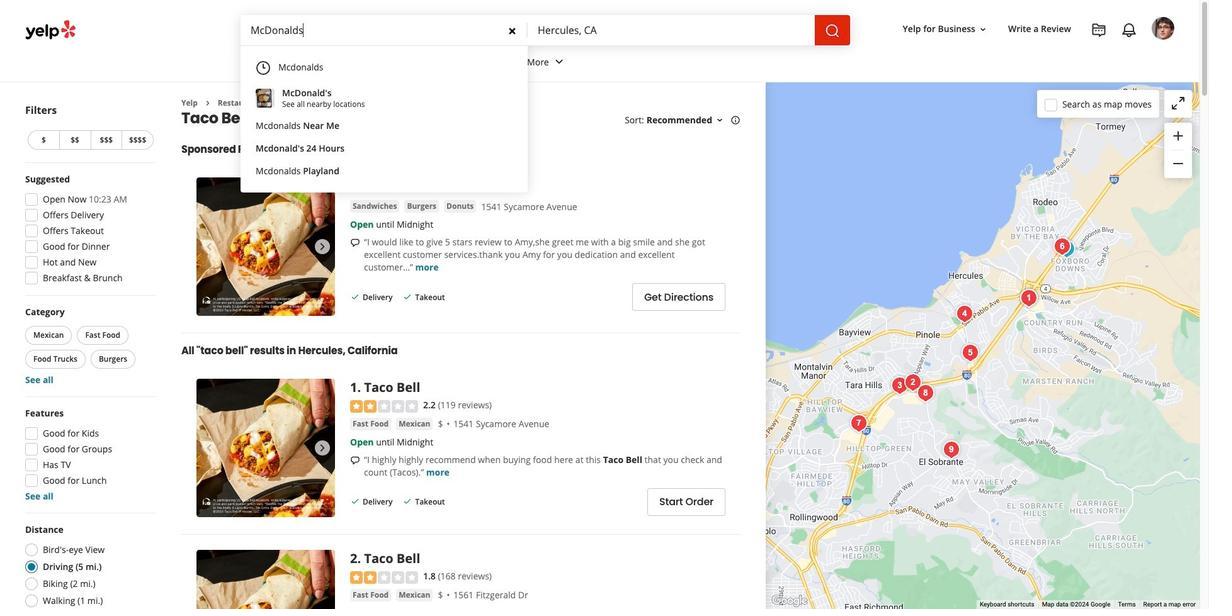 Task type: vqa. For each thing, say whether or not it's contained in the screenshot.
knowledgeable
no



Task type: locate. For each thing, give the bounding box(es) containing it.
16 info v2 image
[[731, 115, 741, 126], [278, 144, 288, 155]]

0 vertical spatial slideshow element
[[197, 178, 335, 317]]

1 vertical spatial slideshow element
[[197, 380, 335, 518]]

taco bell image
[[1017, 286, 1042, 311], [1017, 286, 1042, 311]]

2 vertical spatial slideshow element
[[197, 551, 335, 610]]

zoom in image
[[1171, 128, 1186, 143]]

zoom out image
[[1171, 156, 1186, 171]]

search image
[[825, 23, 840, 38]]

address, neighborhood, city, state or zip search field
[[528, 15, 815, 45]]

map region
[[766, 83, 1200, 610]]

taqueria morena image
[[913, 381, 938, 406]]

google image
[[769, 593, 811, 610]]

los cerros mexican grill image
[[939, 438, 964, 463]]

24 chevron down v2 image
[[301, 54, 316, 70]]

1 16 speech v2 image from the top
[[350, 238, 360, 248]]

0 horizontal spatial 16 info v2 image
[[278, 144, 288, 155]]

slideshow element
[[197, 178, 335, 317], [197, 380, 335, 518], [197, 551, 335, 610]]

sabor latino 17 image
[[952, 301, 978, 327]]

None search field
[[241, 15, 851, 45]]

taqueria la cocina image
[[958, 341, 983, 366]]

next image for 2nd slideshow element from the bottom
[[315, 441, 330, 456]]

0 vertical spatial next image
[[315, 240, 330, 255]]

next image
[[315, 240, 330, 255], [315, 441, 330, 456]]

2 previous image from the top
[[202, 441, 217, 456]]

group
[[1165, 123, 1193, 178], [21, 173, 156, 289], [23, 306, 156, 387], [21, 408, 156, 503]]

16 speech v2 image for next icon related to 2nd slideshow element from the bottom
[[350, 456, 360, 466]]

mountain mike's pizza image
[[1054, 237, 1080, 262]]

2 next image from the top
[[315, 441, 330, 456]]

option group
[[21, 524, 156, 610]]

0 vertical spatial previous image
[[202, 240, 217, 255]]

16 checkmark v2 image
[[403, 292, 413, 302]]

1 next image from the top
[[315, 240, 330, 255]]

previous image
[[202, 240, 217, 255], [202, 441, 217, 456]]

taco bell image
[[901, 370, 926, 395]]

0 vertical spatial 16 speech v2 image
[[350, 238, 360, 248]]

none field address, neighborhood, city, state or zip
[[528, 15, 815, 45]]

user actions element
[[893, 16, 1193, 93]]

16 checkmark v2 image
[[350, 292, 360, 302], [350, 497, 360, 507], [403, 497, 413, 507]]

things to do, nail salons, plumbers search field
[[241, 15, 528, 45]]

james p. image
[[1152, 17, 1175, 40]]

projects image
[[1092, 23, 1107, 38]]

1 vertical spatial next image
[[315, 441, 330, 456]]

16 chevron right v2 image
[[203, 98, 213, 108], [269, 98, 279, 108]]

None field
[[241, 15, 528, 45], [528, 15, 815, 45], [241, 15, 528, 45]]

0 horizontal spatial 16 chevron right v2 image
[[203, 98, 213, 108]]

2 slideshow element from the top
[[197, 380, 335, 518]]

  text field
[[241, 15, 528, 45]]

1 horizontal spatial 16 info v2 image
[[731, 115, 741, 126]]

1 vertical spatial 16 speech v2 image
[[350, 456, 360, 466]]

16 speech v2 image
[[350, 238, 360, 248], [350, 456, 360, 466]]

1 vertical spatial previous image
[[202, 441, 217, 456]]

1 16 chevron right v2 image from the left
[[203, 98, 213, 108]]

1 horizontal spatial 16 chevron right v2 image
[[269, 98, 279, 108]]

2 16 speech v2 image from the top
[[350, 456, 360, 466]]



Task type: describe. For each thing, give the bounding box(es) containing it.
1 previous image from the top
[[202, 240, 217, 255]]

notifications image
[[1122, 23, 1137, 38]]

taqueria maria image
[[846, 411, 872, 436]]

16 chevron down v2 image
[[978, 24, 988, 34]]

next image for 3rd slideshow element from the bottom of the page
[[315, 240, 330, 255]]

1.8 star rating image
[[350, 572, 418, 585]]

24 clock v2 image
[[256, 61, 271, 76]]

1 vertical spatial 16 info v2 image
[[278, 144, 288, 155]]

mazatlán taquería image
[[1050, 234, 1075, 259]]

1 slideshow element from the top
[[197, 178, 335, 317]]

3 slideshow element from the top
[[197, 551, 335, 610]]

0 vertical spatial 16 info v2 image
[[731, 115, 741, 126]]

2.2 star rating image
[[350, 401, 418, 413]]

16 speech v2 image for 3rd slideshow element from the bottom of the page's next icon
[[350, 238, 360, 248]]

expand map image
[[1171, 96, 1186, 111]]

24 chevron down v2 image
[[552, 54, 567, 70]]

2 16 chevron right v2 image from the left
[[269, 98, 279, 108]]

business categories element
[[239, 45, 1175, 82]]

que onda tacobar image
[[887, 373, 913, 398]]



